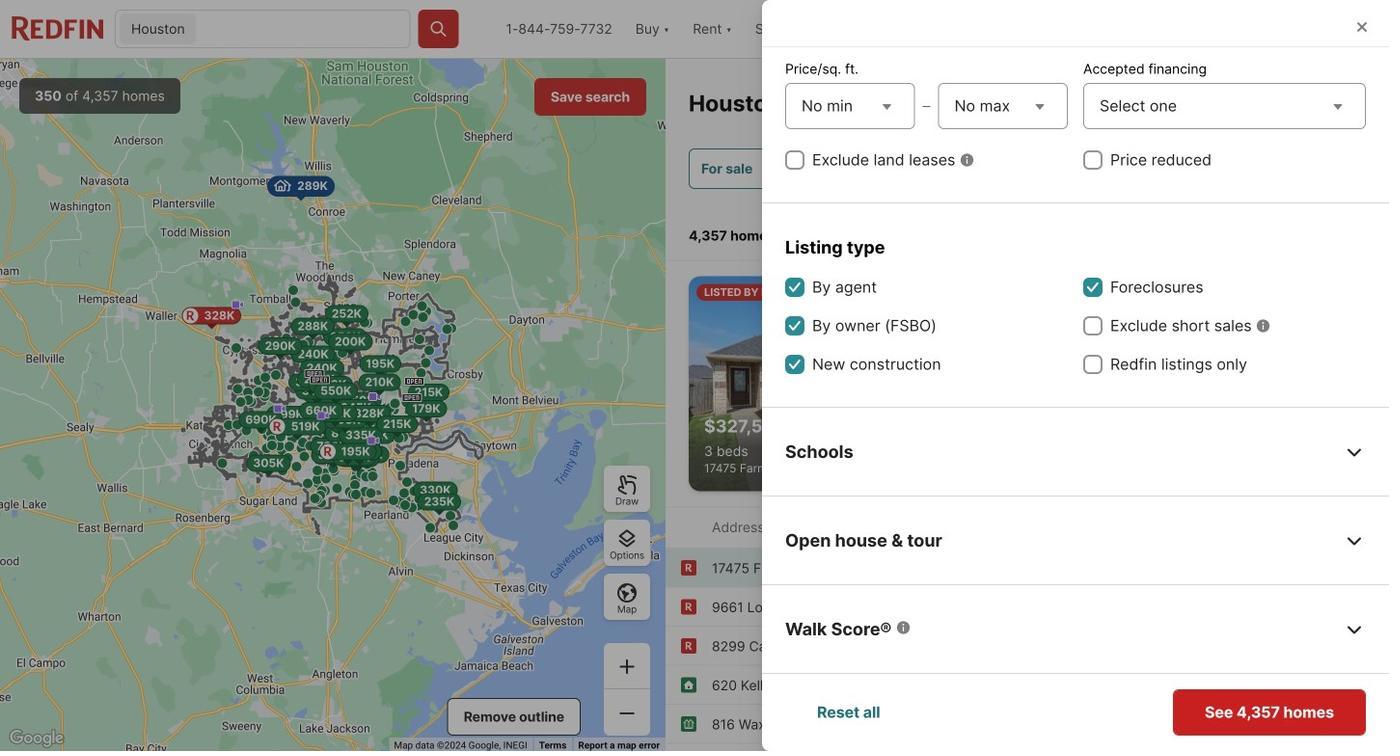 Task type: locate. For each thing, give the bounding box(es) containing it.
None checkbox
[[786, 151, 805, 170], [1084, 151, 1103, 170], [1084, 278, 1103, 297], [786, 317, 805, 336], [786, 151, 805, 170], [1084, 151, 1103, 170], [1084, 278, 1103, 297], [786, 317, 805, 336]]

dialog
[[762, 0, 1390, 752]]

None checkbox
[[786, 278, 805, 297], [1084, 317, 1103, 336], [786, 355, 805, 374], [1084, 355, 1103, 374], [786, 278, 805, 297], [1084, 317, 1103, 336], [786, 355, 805, 374], [1084, 355, 1103, 374]]

select a min and max value element
[[786, 79, 1068, 133]]

None search field
[[200, 11, 410, 49]]

submit search image
[[429, 19, 448, 39]]



Task type: describe. For each thing, give the bounding box(es) containing it.
google image
[[5, 727, 69, 752]]

map region
[[0, 59, 666, 752]]



Task type: vqa. For each thing, say whether or not it's contained in the screenshot.
the right rentals
no



